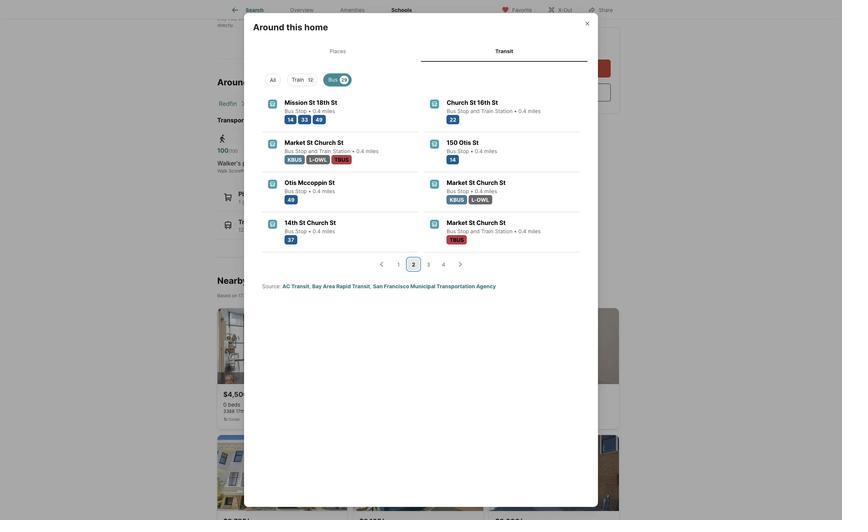 Task type: describe. For each thing, give the bounding box(es) containing it.
amenities
[[340, 7, 365, 13]]

biker's
[[353, 160, 371, 167]]

x-out button
[[541, 2, 579, 17]]

otis mccoppin st bus stop • 0.4 miles 49
[[285, 179, 335, 203]]

church inside church st 16th st bus stop and train station • 0.4 miles 22
[[447, 99, 468, 107]]

100 /100 for rider's
[[287, 147, 308, 155]]

bus image for 150 otis st
[[430, 140, 439, 149]]

around this home dialog
[[244, 13, 598, 508]]

share
[[599, 7, 613, 13]]

2 school from the left
[[445, 16, 459, 21]]

school
[[335, 9, 349, 15]]

beds
[[228, 402, 240, 408]]

or
[[271, 9, 275, 15]]

0.4 inside otis mccoppin st bus stop • 0.4 miles 49
[[313, 188, 321, 195]]

and inside school service boundaries are intended to be used as a reference only; they may change and are not
[[255, 16, 263, 21]]

contact
[[511, 41, 541, 50]]

out
[[564, 7, 573, 13]]

paradise for rider's paradise
[[308, 160, 333, 167]]

church for market st church st bus stop and train station • 0.4 miles
[[314, 139, 336, 147]]

market st church st bus stop and train station • 0.4 miles
[[285, 139, 379, 155]]

3388 17th st, san francisco, ca 94110
[[223, 409, 306, 415]]

a inside contact request a tour
[[565, 65, 569, 72]]

l- for market st church st bus stop and train station • 0.4 miles
[[310, 157, 315, 163]]

and for church st 16th st bus stop and train station • 0.4 miles 22
[[471, 108, 480, 114]]

change
[[238, 16, 254, 21]]

st inside 150 otis st bus stop • 0.4 miles 14
[[473, 139, 479, 147]]

as
[[444, 9, 449, 15]]

transit inside button
[[238, 218, 259, 226]]

market for market st church st bus stop and train station • 0.4 miles
[[285, 139, 305, 147]]

school service boundaries are intended to be used as a reference only; they may change and are not
[[217, 9, 486, 21]]

owl for market st church st bus stop and train station • 0.4 miles
[[315, 157, 327, 163]]

ac transit link
[[282, 284, 309, 290]]

3 button
[[423, 259, 435, 271]]

kbus for market st church st bus stop and train station • 0.4 miles
[[288, 157, 302, 163]]

schools tab
[[378, 1, 425, 19]]

home
[[304, 22, 328, 33]]

bay
[[312, 284, 322, 290]]

bus image for market st church st bus stop and train station • 0.4 miles
[[268, 140, 277, 149]]

miles inside 150 otis st bus stop • 0.4 miles 14
[[484, 148, 497, 155]]

37 inside 14th st church st bus stop • 0.4 miles 37
[[288, 237, 294, 243]]

church for market st church st bus stop • 0.4 miles
[[477, 179, 498, 187]]

0 vertical spatial not
[[244, 9, 251, 15]]

• inside 'market st church st bus stop • 0.4 miles'
[[471, 188, 474, 195]]

places tab
[[255, 42, 421, 60]]

1 horizontal spatial are
[[392, 9, 399, 15]]

bus image for mission st 18th st bus stop • 0.4 miles
[[268, 100, 277, 109]]

1 button
[[393, 259, 405, 271]]

12
[[308, 77, 313, 83]]

source: ac transit , bay area rapid transit , san francisco municipal transportation agency
[[262, 284, 496, 290]]

st,
[[246, 409, 252, 415]]

service
[[351, 9, 366, 15]]

tab list containing search
[[217, 0, 431, 19]]

be inside school service boundaries are intended to be used as a reference only; they may change and are not
[[426, 9, 431, 15]]

stop inside otis mccoppin st bus stop • 0.4 miles 49
[[295, 188, 307, 195]]

bike
[[353, 168, 362, 174]]

bus image for 14th st church st bus stop • 0.4 miles 37
[[268, 220, 277, 229]]

0 horizontal spatial transportation
[[217, 117, 261, 124]]

score for rider's
[[303, 168, 315, 174]]

biker's paradise bike score ®
[[353, 160, 397, 174]]

guaranteed to be accurate. to verify school enrollment eligibility, contact the school district directly.
[[217, 16, 475, 28]]

on
[[232, 293, 237, 299]]

request
[[540, 65, 564, 72]]

miles inside 14th st church st bus stop • 0.4 miles 37
[[322, 228, 335, 235]]

redfin for redfin
[[219, 100, 237, 108]]

paradise for walker's paradise
[[243, 160, 267, 167]]

x-out
[[558, 7, 573, 13]]

17th
[[236, 409, 245, 415]]

market st church st bus stop • 0.4 miles
[[447, 179, 506, 195]]

4 button
[[438, 259, 450, 271]]

overview tab
[[277, 1, 327, 19]]

16th
[[477, 99, 490, 107]]

rapid
[[336, 284, 351, 290]]

agency
[[476, 284, 496, 290]]

stop for market st church st bus stop and train station • 0.4 miles tbus
[[458, 228, 469, 235]]

walker's paradise walk score ®
[[217, 160, 267, 174]]

1 vertical spatial 0
[[223, 402, 227, 408]]

to inside guaranteed to be accurate. to verify school enrollment eligibility, contact the school district directly.
[[306, 16, 311, 21]]

not inside school service boundaries are intended to be used as a reference only; they may change and are not
[[272, 16, 279, 21]]

tbus inside market st church st bus stop and train station • 0.4 miles tbus
[[450, 237, 464, 243]]

restaurants,
[[272, 199, 302, 205]]

miles inside otis mccoppin st bus stop • 0.4 miles 49
[[322, 188, 335, 195]]

station for church st 16th st bus stop and train station • 0.4 miles 22
[[495, 108, 513, 114]]

100 /100 for walker's
[[217, 147, 238, 155]]

favorite
[[512, 7, 532, 13]]

search link
[[231, 6, 264, 15]]

nearby
[[217, 276, 248, 287]]

miles inside 'market st church st bus stop • 0.4 miles'
[[484, 188, 497, 195]]

1 school from the left
[[359, 16, 373, 21]]

redfin does not endorse or guarantee this information.
[[217, 9, 334, 15]]

14 inside 150 otis st bus stop • 0.4 miles 14
[[450, 157, 456, 163]]

transit button
[[217, 212, 444, 240]]

francisco,
[[262, 409, 284, 415]]

market for market st church st bus stop and train station • 0.4 miles tbus
[[447, 219, 468, 227]]

station for market st church st bus stop and train station • 0.4 miles tbus
[[495, 228, 513, 235]]

score for biker's
[[363, 168, 375, 174]]

nearby rentals
[[217, 276, 279, 287]]

mission st 18th st bus stop • 0.4 miles
[[285, 99, 337, 114]]

all
[[270, 77, 276, 83]]

train for market st church st bus stop and train station • 0.4 miles tbus
[[481, 228, 494, 235]]

bus inside 150 otis st bus stop • 0.4 miles 14
[[447, 148, 456, 155]]

14th
[[285, 219, 298, 227]]

around for around 1731 15th st
[[217, 77, 249, 88]]

this inside dialog
[[286, 22, 302, 33]]

request a tour button
[[511, 60, 611, 78]]

otis inside 150 otis st bus stop • 0.4 miles 14
[[459, 139, 471, 147]]

train for market st church st bus stop and train station • 0.4 miles
[[319, 148, 331, 155]]

0.4 inside church st 16th st bus stop and train station • 0.4 miles 22
[[519, 108, 527, 114]]

/100 for biker's
[[364, 149, 373, 154]]

stop for mission st 18th st bus stop • 0.4 miles
[[295, 108, 307, 114]]

around this home element
[[253, 13, 337, 33]]

l-owl for market st church st bus stop and train station • 0.4 miles
[[310, 157, 327, 163]]

x-
[[558, 7, 564, 13]]

150 otis st bus stop • 0.4 miles 14
[[447, 139, 497, 163]]

ac
[[282, 284, 290, 290]]

0 vertical spatial this
[[299, 9, 307, 15]]

otis inside otis mccoppin st bus stop • 0.4 miles 49
[[285, 179, 297, 187]]

4
[[442, 262, 445, 268]]

bus 29
[[328, 77, 347, 83]]

church for market st church st bus stop and train station • 0.4 miles tbus
[[477, 219, 498, 227]]

information.
[[308, 9, 334, 15]]

0 horizontal spatial 15th
[[249, 293, 258, 299]]

parks
[[308, 199, 322, 205]]

owl for market st church st bus stop • 0.4 miles
[[477, 197, 489, 203]]

0.4 inside market st church st bus stop and train station • 0.4 miles tbus
[[519, 228, 527, 235]]

22
[[450, 117, 456, 123]]

church st 16th st bus stop and train station • 0.4 miles 22
[[447, 99, 541, 123]]

guarantee
[[276, 9, 298, 15]]

1 inside places 1 grocery, 37 restaurants, 0 parks
[[238, 199, 241, 205]]

walker's
[[217, 160, 241, 167]]

bay area rapid transit link
[[312, 284, 370, 290]]

market for market st church st bus stop • 0.4 miles
[[447, 179, 468, 187]]

boundaries
[[367, 9, 391, 15]]

stop for market st church st bus stop and train station • 0.4 miles
[[295, 148, 307, 155]]

contact
[[419, 16, 435, 21]]

33
[[301, 117, 308, 123]]

0.4 inside 'market st church st bus stop • 0.4 miles'
[[475, 188, 483, 195]]

29
[[341, 77, 347, 83]]

100 for walker's
[[217, 147, 229, 155]]

score for walker's
[[229, 168, 241, 174]]

area
[[323, 284, 335, 290]]

transportation inside around this home dialog
[[437, 284, 475, 290]]



Task type: vqa. For each thing, say whether or not it's contained in the screenshot.
1st favorite button image from the top of the page
no



Task type: locate. For each thing, give the bounding box(es) containing it.
based
[[217, 293, 231, 299]]

1 vertical spatial san
[[373, 284, 383, 290]]

1 vertical spatial 1
[[397, 262, 400, 268]]

district
[[460, 16, 475, 21]]

0 vertical spatial bus image
[[430, 140, 439, 149]]

around up redfin link
[[217, 77, 249, 88]]

3 /100 from the left
[[364, 149, 373, 154]]

1 horizontal spatial not
[[272, 16, 279, 21]]

18th
[[317, 99, 330, 107]]

1 left grocery,
[[238, 199, 241, 205]]

/100 up biker's
[[364, 149, 373, 154]]

are down or
[[264, 16, 271, 21]]

0 vertical spatial owl
[[315, 157, 327, 163]]

0 horizontal spatial l-
[[310, 157, 315, 163]]

a left tour
[[565, 65, 569, 72]]

bus inside church st 16th st bus stop and train station • 0.4 miles 22
[[447, 108, 456, 114]]

and
[[255, 16, 263, 21], [471, 108, 480, 114], [308, 148, 318, 155], [471, 228, 480, 235]]

photo of 87 elgin park, san francisco, ca 94103 image
[[217, 436, 347, 512]]

1 score from the left
[[229, 168, 241, 174]]

mission
[[285, 99, 308, 107]]

redfin left california
[[219, 100, 237, 108]]

1 horizontal spatial francisco
[[384, 284, 409, 290]]

1 vertical spatial francisco
[[384, 284, 409, 290]]

0 vertical spatial a
[[450, 9, 453, 15]]

0 vertical spatial station
[[495, 108, 513, 114]]

14
[[288, 117, 294, 123], [450, 157, 456, 163]]

photo of 45 dorland st unit 4, san francisco, ca 94110 image
[[489, 436, 619, 512]]

0 horizontal spatial a
[[450, 9, 453, 15]]

0 horizontal spatial 14
[[288, 117, 294, 123]]

tab list up home
[[217, 0, 431, 19]]

1 horizontal spatial 14
[[450, 157, 456, 163]]

1 inside button
[[397, 262, 400, 268]]

0 vertical spatial 37
[[264, 199, 271, 205]]

100 for biker's
[[353, 147, 364, 155]]

1 vertical spatial bus image
[[430, 220, 439, 229]]

bus inside otis mccoppin st bus stop • 0.4 miles 49
[[285, 188, 294, 195]]

• inside market st church st bus stop and train station • 0.4 miles tbus
[[514, 228, 517, 235]]

2 vertical spatial market
[[447, 219, 468, 227]]

tour
[[570, 65, 582, 72]]

1 horizontal spatial san
[[288, 100, 298, 108]]

and for market st church st bus stop and train station • 0.4 miles tbus
[[471, 228, 480, 235]]

,
[[309, 284, 311, 290], [370, 284, 372, 290]]

1 vertical spatial 49
[[288, 197, 295, 203]]

®
[[241, 168, 244, 174], [315, 168, 318, 174], [375, 168, 378, 174]]

around this home
[[253, 22, 328, 33]]

0 horizontal spatial ,
[[309, 284, 311, 290]]

stop inside church st 16th st bus stop and train station • 0.4 miles 22
[[458, 108, 469, 114]]

and inside church st 16th st bus stop and train station • 0.4 miles 22
[[471, 108, 480, 114]]

1 vertical spatial transportation
[[437, 284, 475, 290]]

and inside market st church st bus stop and train station • 0.4 miles
[[308, 148, 318, 155]]

train inside list box
[[292, 77, 304, 83]]

1 horizontal spatial owl
[[477, 197, 489, 203]]

to inside school service boundaries are intended to be used as a reference only; they may change and are not
[[420, 9, 425, 15]]

1 100 /100 from the left
[[217, 147, 238, 155]]

station inside market st church st bus stop and train station • 0.4 miles tbus
[[495, 228, 513, 235]]

stop inside 150 otis st bus stop • 0.4 miles 14
[[458, 148, 469, 155]]

tab list
[[217, 0, 431, 19], [253, 40, 589, 62]]

1 horizontal spatial a
[[565, 65, 569, 72]]

to up contact
[[420, 9, 425, 15]]

100 /100 up biker's
[[353, 147, 373, 155]]

redfin for redfin does not endorse or guarantee this information.
[[217, 9, 231, 15]]

amenities tab
[[327, 1, 378, 19]]

miles inside mission st 18th st bus stop • 0.4 miles
[[322, 108, 335, 114]]

mccoppin
[[298, 179, 327, 187]]

1 horizontal spatial 1731
[[251, 77, 270, 88]]

1 horizontal spatial otis
[[459, 139, 471, 147]]

2 vertical spatial san
[[253, 409, 261, 415]]

transportation down redfin link
[[217, 117, 261, 124]]

school down service
[[359, 16, 373, 21]]

ca
[[286, 409, 292, 415]]

100 for rider's
[[287, 147, 298, 155]]

bus for market st church st bus stop and train station • 0.4 miles tbus
[[447, 228, 456, 235]]

2 bus image from the top
[[430, 220, 439, 229]]

100
[[217, 147, 229, 155], [287, 147, 298, 155], [353, 147, 364, 155]]

and for market st church st bus stop and train station • 0.4 miles
[[308, 148, 318, 155]]

/100 up walker's
[[229, 149, 238, 154]]

15th
[[272, 77, 290, 88], [249, 293, 258, 299]]

be inside guaranteed to be accurate. to verify school enrollment eligibility, contact the school district directly.
[[312, 16, 317, 21]]

bus for market st church st bus stop and train station • 0.4 miles
[[285, 148, 294, 155]]

market
[[285, 139, 305, 147], [447, 179, 468, 187], [447, 219, 468, 227]]

1 vertical spatial be
[[312, 16, 317, 21]]

the
[[437, 16, 444, 21]]

market inside market st church st bus stop and train station • 0.4 miles tbus
[[447, 219, 468, 227]]

california
[[249, 100, 276, 108]]

0 horizontal spatial are
[[264, 16, 271, 21]]

0 vertical spatial transportation
[[217, 117, 261, 124]]

® up mccoppin in the left of the page
[[315, 168, 318, 174]]

1 left 2
[[397, 262, 400, 268]]

37 down 14th
[[288, 237, 294, 243]]

places inside places 1 grocery, 37 restaurants, 0 parks
[[238, 191, 258, 198]]

intended
[[400, 9, 419, 15]]

kbus for market st church st bus stop • 0.4 miles
[[450, 197, 464, 203]]

market inside market st church st bus stop and train station • 0.4 miles
[[285, 139, 305, 147]]

paradise right biker's
[[373, 160, 397, 167]]

paradise
[[243, 160, 267, 167], [308, 160, 333, 167], [373, 160, 397, 167]]

directly.
[[217, 23, 234, 28]]

0 vertical spatial kbus
[[288, 157, 302, 163]]

2 horizontal spatial ®
[[375, 168, 378, 174]]

reference
[[454, 9, 475, 15]]

san francisco
[[288, 100, 328, 108]]

train inside market st church st bus stop and train station • 0.4 miles tbus
[[481, 228, 494, 235]]

miles inside market st church st bus stop and train station • 0.4 miles
[[366, 148, 379, 155]]

1 vertical spatial tab list
[[253, 40, 589, 62]]

, left bay
[[309, 284, 311, 290]]

places for places 1 grocery, 37 restaurants, 0 parks
[[238, 191, 258, 198]]

bus image for market st church st bus stop • 0.4 miles
[[430, 180, 439, 189]]

rider's
[[287, 160, 306, 167]]

0 left parks
[[303, 199, 306, 205]]

2 paradise from the left
[[308, 160, 333, 167]]

station for market st church st bus stop and train station • 0.4 miles
[[333, 148, 350, 155]]

paradise down market st church st bus stop and train station • 0.4 miles
[[308, 160, 333, 167]]

•
[[308, 108, 311, 114], [514, 108, 517, 114], [352, 148, 355, 155], [471, 148, 474, 155], [308, 188, 311, 195], [471, 188, 474, 195], [308, 228, 311, 235], [514, 228, 517, 235]]

0 horizontal spatial owl
[[315, 157, 327, 163]]

stop for 14th st church st bus stop • 0.4 miles 37
[[295, 228, 307, 235]]

transportation down 4 button
[[437, 284, 475, 290]]

0 horizontal spatial kbus
[[288, 157, 302, 163]]

• inside mission st 18th st bus stop • 0.4 miles
[[308, 108, 311, 114]]

condo
[[229, 418, 240, 422]]

1 horizontal spatial ®
[[315, 168, 318, 174]]

0 horizontal spatial 49
[[288, 197, 295, 203]]

0 vertical spatial 49
[[316, 117, 323, 123]]

verify
[[346, 16, 358, 21]]

® inside rider's paradise transit score ®
[[315, 168, 318, 174]]

37 inside places 1 grocery, 37 restaurants, 0 parks
[[264, 199, 271, 205]]

tab list down contact
[[253, 40, 589, 62]]

l-owl down 'market st church st bus stop • 0.4 miles' at right top
[[472, 197, 489, 203]]

san francisco link
[[288, 100, 328, 108]]

share button
[[582, 2, 619, 17]]

0 vertical spatial tab list
[[217, 0, 431, 19]]

bus for church st 16th st bus stop and train station • 0.4 miles 22
[[447, 108, 456, 114]]

• inside church st 16th st bus stop and train station • 0.4 miles 22
[[514, 108, 517, 114]]

stop for church st 16th st bus stop and train station • 0.4 miles 22
[[458, 108, 469, 114]]

grocery,
[[242, 199, 263, 205]]

® inside walker's paradise walk score ®
[[241, 168, 244, 174]]

0 horizontal spatial 37
[[264, 199, 271, 205]]

0 horizontal spatial be
[[312, 16, 317, 21]]

0 up the 3388
[[223, 402, 227, 408]]

redfin link
[[219, 100, 237, 108]]

1 horizontal spatial paradise
[[308, 160, 333, 167]]

places 1 grocery, 37 restaurants, 0 parks
[[238, 191, 322, 205]]

94110
[[293, 409, 306, 415]]

transit
[[495, 48, 513, 54], [287, 168, 302, 174], [238, 218, 259, 226], [291, 284, 309, 290], [352, 284, 370, 290]]

2 /100 from the left
[[298, 149, 308, 154]]

0 vertical spatial san
[[288, 100, 298, 108]]

bus image for church st 16th st bus stop and train station • 0.4 miles 22
[[430, 100, 439, 109]]

stop inside market st church st bus stop and train station • 0.4 miles tbus
[[458, 228, 469, 235]]

score inside rider's paradise transit score ®
[[303, 168, 315, 174]]

1731 right on
[[238, 293, 248, 299]]

100 /100 up walker's
[[217, 147, 238, 155]]

0 vertical spatial l-owl
[[310, 157, 327, 163]]

14 down 150
[[450, 157, 456, 163]]

be
[[426, 9, 431, 15], [312, 16, 317, 21]]

a inside school service boundaries are intended to be used as a reference only; they may change and are not
[[450, 9, 453, 15]]

3 ® from the left
[[375, 168, 378, 174]]

around 1731 15th st
[[217, 77, 301, 88]]

church inside 'market st church st bus stop • 0.4 miles'
[[477, 179, 498, 187]]

0 vertical spatial redfin
[[217, 9, 231, 15]]

100 up the rider's
[[287, 147, 298, 155]]

based on 1731 15th st
[[217, 293, 264, 299]]

paradise inside walker's paradise walk score ®
[[243, 160, 267, 167]]

stop inside 'market st church st bus stop • 0.4 miles'
[[458, 188, 469, 195]]

stop inside 14th st church st bus stop • 0.4 miles 37
[[295, 228, 307, 235]]

1 /100 from the left
[[229, 149, 238, 154]]

2 horizontal spatial 100 /100
[[353, 147, 373, 155]]

a right as
[[450, 9, 453, 15]]

not
[[244, 9, 251, 15], [272, 16, 279, 21]]

100 /100
[[217, 147, 238, 155], [287, 147, 308, 155], [353, 147, 373, 155]]

tab list inside around this home dialog
[[253, 40, 589, 62]]

church inside market st church st bus stop and train station • 0.4 miles tbus
[[477, 219, 498, 227]]

/100 for rider's
[[298, 149, 308, 154]]

station inside market st church st bus stop and train station • 0.4 miles
[[333, 148, 350, 155]]

1 vertical spatial are
[[264, 16, 271, 21]]

stop
[[295, 108, 307, 114], [458, 108, 469, 114], [295, 148, 307, 155], [458, 148, 469, 155], [295, 188, 307, 195], [458, 188, 469, 195], [295, 228, 307, 235], [458, 228, 469, 235]]

bus inside mission st 18th st bus stop • 0.4 miles
[[285, 108, 294, 114]]

endorse
[[252, 9, 270, 15]]

owl
[[315, 157, 327, 163], [477, 197, 489, 203]]

0
[[303, 199, 306, 205], [223, 402, 227, 408]]

2 horizontal spatial paradise
[[373, 160, 397, 167]]

• inside 150 otis st bus stop • 0.4 miles 14
[[471, 148, 474, 155]]

may
[[228, 16, 237, 21]]

bus
[[328, 77, 338, 83], [285, 108, 294, 114], [447, 108, 456, 114], [285, 148, 294, 155], [447, 148, 456, 155], [285, 188, 294, 195], [447, 188, 456, 195], [285, 228, 294, 235], [447, 228, 456, 235]]

37 right grocery,
[[264, 199, 271, 205]]

are up enrollment
[[392, 9, 399, 15]]

1 vertical spatial around
[[217, 77, 249, 88]]

14th st church st bus stop • 0.4 miles 37
[[285, 219, 336, 243]]

0 vertical spatial francisco
[[300, 100, 328, 108]]

0 vertical spatial are
[[392, 9, 399, 15]]

1 horizontal spatial transportation
[[437, 284, 475, 290]]

1 paradise from the left
[[243, 160, 267, 167]]

bus for market st church st bus stop • 0.4 miles
[[447, 188, 456, 195]]

train inside church st 16th st bus stop and train station • 0.4 miles 22
[[481, 108, 494, 114]]

search
[[246, 7, 264, 13]]

paradise inside 'biker's paradise bike score ®'
[[373, 160, 397, 167]]

1 vertical spatial 37
[[288, 237, 294, 243]]

st inside otis mccoppin st bus stop • 0.4 miles 49
[[329, 179, 335, 187]]

15th down nearby rentals
[[249, 293, 258, 299]]

bus inside market st church st bus stop and train station • 0.4 miles tbus
[[447, 228, 456, 235]]

3 100 from the left
[[353, 147, 364, 155]]

2 vertical spatial station
[[495, 228, 513, 235]]

around
[[253, 22, 284, 33], [217, 77, 249, 88]]

0 horizontal spatial to
[[306, 16, 311, 21]]

2 score from the left
[[303, 168, 315, 174]]

1 vertical spatial this
[[286, 22, 302, 33]]

• inside 14th st church st bus stop • 0.4 miles 37
[[308, 228, 311, 235]]

l-
[[310, 157, 315, 163], [472, 197, 477, 203]]

photo of 3388 17th st, san francisco, ca 94110 image
[[217, 309, 347, 385]]

score down biker's
[[363, 168, 375, 174]]

l- for market st church st bus stop • 0.4 miles
[[472, 197, 477, 203]]

paradise right walker's
[[243, 160, 267, 167]]

market st church st bus stop and train station • 0.4 miles tbus
[[447, 219, 541, 243]]

0 vertical spatial tbus
[[335, 157, 349, 163]]

14 left 33
[[288, 117, 294, 123]]

0 vertical spatial otis
[[459, 139, 471, 147]]

municipal
[[410, 284, 436, 290]]

bus image
[[268, 100, 277, 109], [430, 100, 439, 109], [268, 140, 277, 149], [268, 180, 277, 189], [430, 180, 439, 189], [268, 220, 277, 229]]

2 horizontal spatial score
[[363, 168, 375, 174]]

3 paradise from the left
[[373, 160, 397, 167]]

market inside 'market st church st bus stop • 0.4 miles'
[[447, 179, 468, 187]]

around for around this home
[[253, 22, 284, 33]]

0.4 inside 14th st church st bus stop • 0.4 miles 37
[[313, 228, 321, 235]]

0 horizontal spatial school
[[359, 16, 373, 21]]

stop inside market st church st bus stop and train station • 0.4 miles
[[295, 148, 307, 155]]

kbus up mccoppin in the left of the page
[[288, 157, 302, 163]]

® inside 'biker's paradise bike score ®'
[[375, 168, 378, 174]]

® right the walk
[[241, 168, 244, 174]]

places up grocery,
[[238, 191, 258, 198]]

miles inside market st church st bus stop and train station • 0.4 miles tbus
[[528, 228, 541, 235]]

guaranteed
[[281, 16, 305, 21]]

photo of 3626 17th st, san francisco, ca 94114 image
[[489, 309, 619, 385]]

1 ® from the left
[[241, 168, 244, 174]]

1 bus image from the top
[[430, 140, 439, 149]]

0 vertical spatial to
[[420, 9, 425, 15]]

transit inside tab
[[495, 48, 513, 54]]

0.4 inside mission st 18th st bus stop • 0.4 miles
[[313, 108, 321, 114]]

paradise inside rider's paradise transit score ®
[[308, 160, 333, 167]]

• inside otis mccoppin st bus stop • 0.4 miles 49
[[308, 188, 311, 195]]

1 horizontal spatial be
[[426, 9, 431, 15]]

® for rider's
[[315, 168, 318, 174]]

not down redfin does not endorse or guarantee this information.
[[272, 16, 279, 21]]

school
[[359, 16, 373, 21], [445, 16, 459, 21]]

this down guaranteed
[[286, 22, 302, 33]]

list box inside around this home dialog
[[259, 71, 583, 86]]

100 up walker's
[[217, 147, 229, 155]]

list box containing train
[[259, 71, 583, 86]]

0.4 inside 150 otis st bus stop • 0.4 miles 14
[[475, 148, 483, 155]]

0 horizontal spatial 1731
[[238, 293, 248, 299]]

0.4 inside market st church st bus stop and train station • 0.4 miles
[[356, 148, 364, 155]]

1 horizontal spatial ,
[[370, 284, 372, 290]]

are
[[392, 9, 399, 15], [264, 16, 271, 21]]

train inside market st church st bus stop and train station • 0.4 miles
[[319, 148, 331, 155]]

owl down market st church st bus stop and train station • 0.4 miles
[[315, 157, 327, 163]]

1 vertical spatial 14
[[450, 157, 456, 163]]

0 vertical spatial around
[[253, 22, 284, 33]]

0 horizontal spatial francisco
[[300, 100, 328, 108]]

be up home
[[312, 16, 317, 21]]

source:
[[262, 284, 281, 290]]

l- right the rider's
[[310, 157, 315, 163]]

walk
[[217, 168, 227, 174]]

places for places
[[330, 48, 346, 54]]

california link
[[249, 100, 276, 108]]

0 horizontal spatial 1
[[238, 199, 241, 205]]

schools
[[391, 7, 412, 13]]

1 vertical spatial otis
[[285, 179, 297, 187]]

they
[[217, 16, 227, 21]]

bus image
[[430, 140, 439, 149], [430, 220, 439, 229]]

tbus
[[335, 157, 349, 163], [450, 237, 464, 243]]

1 horizontal spatial 37
[[288, 237, 294, 243]]

0 vertical spatial be
[[426, 9, 431, 15]]

0 vertical spatial 14
[[288, 117, 294, 123]]

transportation
[[217, 117, 261, 124], [437, 284, 475, 290]]

redfin up the "they"
[[217, 9, 231, 15]]

0 horizontal spatial san
[[253, 409, 261, 415]]

1 horizontal spatial l-owl
[[472, 197, 489, 203]]

• inside market st church st bus stop and train station • 0.4 miles
[[352, 148, 355, 155]]

be up contact
[[426, 9, 431, 15]]

0 vertical spatial l-
[[310, 157, 315, 163]]

1 vertical spatial owl
[[477, 197, 489, 203]]

tab list containing places
[[253, 40, 589, 62]]

kbus down 'market st church st bus stop • 0.4 miles' at right top
[[450, 197, 464, 203]]

0 vertical spatial places
[[330, 48, 346, 54]]

1 vertical spatial tbus
[[450, 237, 464, 243]]

church inside market st church st bus stop and train station • 0.4 miles
[[314, 139, 336, 147]]

2 , from the left
[[370, 284, 372, 290]]

® right bike
[[375, 168, 378, 174]]

0 inside places 1 grocery, 37 restaurants, 0 parks
[[303, 199, 306, 205]]

0 horizontal spatial score
[[229, 168, 241, 174]]

bus inside market st church st bus stop and train station • 0.4 miles
[[285, 148, 294, 155]]

/100 up the rider's
[[298, 149, 308, 154]]

/100 for walker's
[[229, 149, 238, 154]]

used
[[433, 9, 443, 15]]

1731 left all at the left top of the page
[[251, 77, 270, 88]]

places up bus 29 in the left top of the page
[[330, 48, 346, 54]]

0 horizontal spatial around
[[217, 77, 249, 88]]

49 right 33
[[316, 117, 323, 123]]

1 horizontal spatial score
[[303, 168, 315, 174]]

score down walker's
[[229, 168, 241, 174]]

1
[[238, 199, 241, 205], [397, 262, 400, 268]]

enrollment
[[374, 16, 397, 21]]

bus for 14th st church st bus stop • 0.4 miles 37
[[285, 228, 294, 235]]

score inside walker's paradise walk score ®
[[229, 168, 241, 174]]

station
[[495, 108, 513, 114], [333, 148, 350, 155], [495, 228, 513, 235]]

train for church st 16th st bus stop and train station • 0.4 miles 22
[[481, 108, 494, 114]]

1 horizontal spatial 15th
[[272, 77, 290, 88]]

bus inside 'market st church st bus stop • 0.4 miles'
[[447, 188, 456, 195]]

bus image for market st church st
[[430, 220, 439, 229]]

transit inside rider's paradise transit score ®
[[287, 168, 302, 174]]

1 vertical spatial to
[[306, 16, 311, 21]]

only;
[[476, 9, 486, 15]]

list box
[[259, 71, 583, 86]]

l-owl down market st church st bus stop and train station • 0.4 miles
[[310, 157, 327, 163]]

1 vertical spatial redfin
[[219, 100, 237, 108]]

church inside 14th st church st bus stop • 0.4 miles 37
[[307, 219, 328, 227]]

otis right 150
[[459, 139, 471, 147]]

to
[[420, 9, 425, 15], [306, 16, 311, 21]]

stop inside mission st 18th st bus stop • 0.4 miles
[[295, 108, 307, 114]]

not up change
[[244, 9, 251, 15]]

station inside church st 16th st bus stop and train station • 0.4 miles 22
[[495, 108, 513, 114]]

® for biker's
[[375, 168, 378, 174]]

this up guaranteed
[[299, 9, 307, 15]]

stop for market st church st bus stop • 0.4 miles
[[458, 188, 469, 195]]

and inside market st church st bus stop and train station • 0.4 miles tbus
[[471, 228, 480, 235]]

san inside around this home dialog
[[373, 284, 383, 290]]

100 up biker's
[[353, 147, 364, 155]]

1 , from the left
[[309, 284, 311, 290]]

1 vertical spatial l-
[[472, 197, 477, 203]]

2 horizontal spatial /100
[[364, 149, 373, 154]]

2 button
[[408, 259, 420, 271]]

bus inside 14th st church st bus stop • 0.4 miles 37
[[285, 228, 294, 235]]

0 horizontal spatial 0
[[223, 402, 227, 408]]

1 vertical spatial kbus
[[450, 197, 464, 203]]

l- down 'market st church st bus stop • 0.4 miles' at right top
[[472, 197, 477, 203]]

otis up places 1 grocery, 37 restaurants, 0 parks in the top left of the page
[[285, 179, 297, 187]]

school down as
[[445, 16, 459, 21]]

1 vertical spatial 1731
[[238, 293, 248, 299]]

0 vertical spatial 1731
[[251, 77, 270, 88]]

1 horizontal spatial places
[[330, 48, 346, 54]]

2 100 from the left
[[287, 147, 298, 155]]

a
[[450, 9, 453, 15], [565, 65, 569, 72]]

1 horizontal spatial 49
[[316, 117, 323, 123]]

otis
[[459, 139, 471, 147], [285, 179, 297, 187]]

® for walker's
[[241, 168, 244, 174]]

3388
[[223, 409, 235, 415]]

3
[[427, 262, 430, 268]]

49 inside otis mccoppin st bus stop • 0.4 miles 49
[[288, 197, 295, 203]]

paradise for biker's paradise
[[373, 160, 397, 167]]

, right rapid
[[370, 284, 372, 290]]

to
[[340, 16, 345, 21]]

0 horizontal spatial otis
[[285, 179, 297, 187]]

bus for mission st 18th st bus stop • 0.4 miles
[[285, 108, 294, 114]]

$4,500
[[223, 391, 248, 399]]

2 ® from the left
[[315, 168, 318, 174]]

favorite button
[[496, 2, 538, 17]]

score
[[229, 168, 241, 174], [303, 168, 315, 174], [363, 168, 375, 174]]

places inside tab
[[330, 48, 346, 54]]

transit tab
[[421, 42, 588, 60]]

0 horizontal spatial paradise
[[243, 160, 267, 167]]

miles inside church st 16th st bus stop and train station • 0.4 miles 22
[[528, 108, 541, 114]]

francisco inside around this home dialog
[[384, 284, 409, 290]]

l-owl for market st church st bus stop • 0.4 miles
[[472, 197, 489, 203]]

1 horizontal spatial l-
[[472, 197, 477, 203]]

1 horizontal spatial around
[[253, 22, 284, 33]]

2 100 /100 from the left
[[287, 147, 308, 155]]

1 vertical spatial places
[[238, 191, 258, 198]]

score inside 'biker's paradise bike score ®'
[[363, 168, 375, 174]]

photo of 1863 mission st unit 402, san francisco, ca 94103 image
[[353, 436, 483, 512]]

st
[[292, 77, 301, 88], [309, 99, 315, 107], [331, 99, 337, 107], [470, 99, 476, 107], [492, 99, 498, 107], [307, 139, 313, 147], [337, 139, 344, 147], [473, 139, 479, 147], [329, 179, 335, 187], [469, 179, 475, 187], [500, 179, 506, 187], [299, 219, 305, 227], [330, 219, 336, 227], [469, 219, 475, 227], [500, 219, 506, 227], [260, 293, 264, 299]]

owl down 'market st church st bus stop • 0.4 miles' at right top
[[477, 197, 489, 203]]

1 horizontal spatial to
[[420, 9, 425, 15]]

100 /100 for biker's
[[353, 147, 373, 155]]

1 horizontal spatial kbus
[[450, 197, 464, 203]]

bus image for otis mccoppin st bus stop • 0.4 miles 49
[[268, 180, 277, 189]]

church for 14th st church st bus stop • 0.4 miles 37
[[307, 219, 328, 227]]

3 score from the left
[[363, 168, 375, 174]]

1 vertical spatial a
[[565, 65, 569, 72]]

1 100 from the left
[[217, 147, 229, 155]]

3 100 /100 from the left
[[353, 147, 373, 155]]

100 /100 up the rider's
[[287, 147, 308, 155]]

1731
[[251, 77, 270, 88], [238, 293, 248, 299]]

49 up 14th
[[288, 197, 295, 203]]

around inside the around this home element
[[253, 22, 284, 33]]

15th up 'mission'
[[272, 77, 290, 88]]

score up mccoppin in the left of the page
[[303, 168, 315, 174]]

to down overview at left top
[[306, 16, 311, 21]]

around down or
[[253, 22, 284, 33]]



